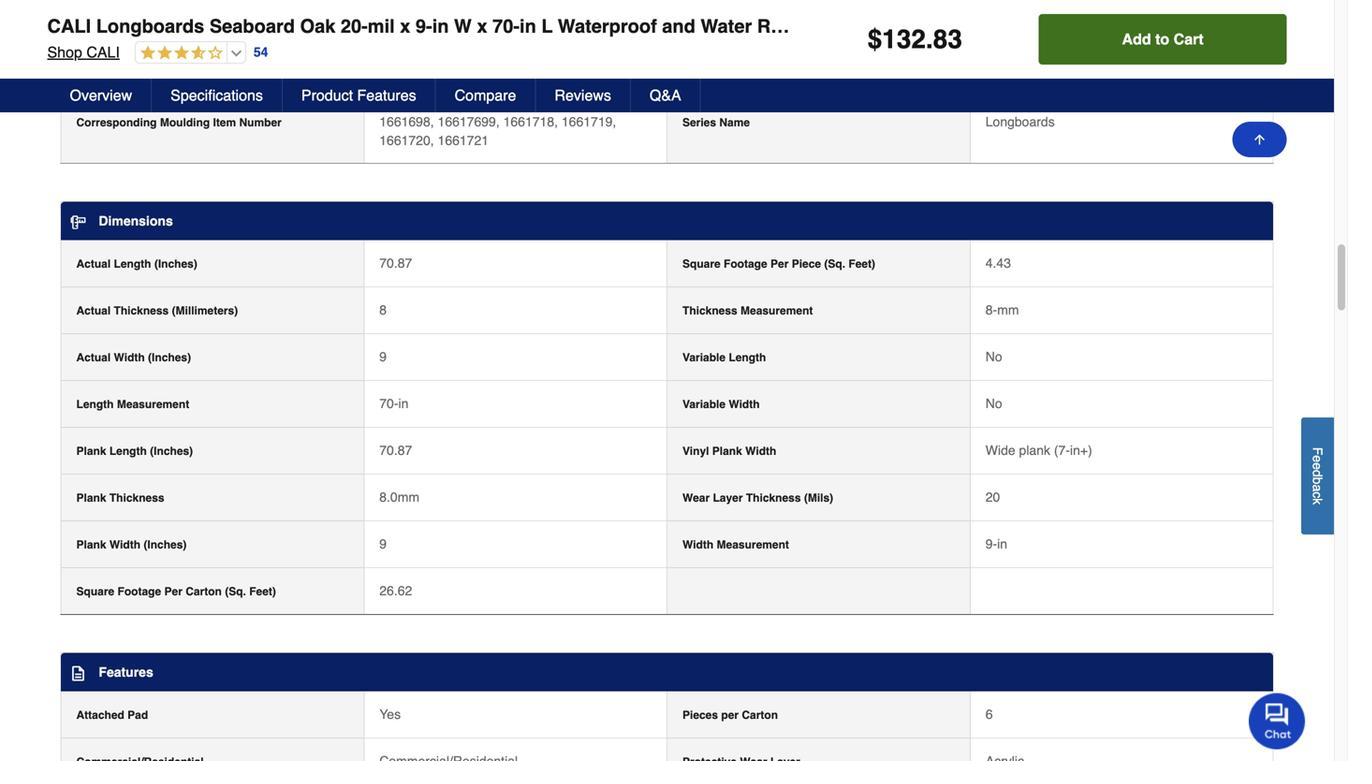 Task type: vqa. For each thing, say whether or not it's contained in the screenshot.
tight
no



Task type: describe. For each thing, give the bounding box(es) containing it.
length for actual
[[114, 258, 151, 271]]

0 horizontal spatial 70-
[[380, 396, 398, 411]]

(7-
[[1054, 443, 1070, 458]]

1 vertical spatial longboards
[[986, 114, 1055, 129]]

wear layer thickness (mils)
[[683, 492, 834, 505]]

70-in
[[380, 396, 409, 411]]

$ 132 . 83
[[868, 24, 963, 54]]

width for actual width (inches)
[[114, 351, 145, 364]]

(inches) for 4.43
[[154, 258, 197, 271]]

1 horizontal spatial vinyl
[[1026, 15, 1070, 37]]

color/finish family
[[76, 69, 181, 82]]

color shade
[[76, 23, 143, 36]]

1661698, 16617699, 1661718, 1661719, 1661720, 1661721
[[380, 114, 616, 148]]

footage for piece
[[724, 258, 768, 271]]

mil
[[368, 15, 395, 37]]

cali longboards seaboard oak 20-mil x 9-in w x 70-in l waterproof and water resistant interlocking luxury vinyl plank flooring (26.62-sq ft/ car
[[47, 15, 1349, 37]]

1 color/finish from the left
[[76, 69, 142, 82]]

pad
[[128, 709, 148, 722]]

notes image
[[71, 666, 86, 681]]

8
[[380, 303, 387, 318]]

mm
[[998, 303, 1019, 318]]

and
[[662, 15, 696, 37]]

yes
[[380, 707, 401, 722]]

cart
[[1174, 30, 1204, 48]]

a
[[1311, 484, 1326, 492]]

family
[[145, 69, 181, 82]]

d
[[1311, 470, 1326, 477]]

9 for no
[[380, 349, 387, 364]]

car
[[1320, 15, 1349, 37]]

1661720,
[[380, 133, 434, 148]]

6
[[986, 707, 993, 722]]

feet) for square footage per piece (sq. feet)
[[849, 258, 876, 271]]

16617699,
[[438, 114, 500, 129]]

1 x from the left
[[400, 15, 411, 37]]

thickness measurement
[[683, 304, 813, 318]]

width measurement
[[683, 539, 789, 552]]

brown
[[380, 67, 417, 82]]

c
[[1311, 492, 1326, 498]]

specifications
[[171, 87, 263, 104]]

actual length (inches)
[[76, 258, 197, 271]]

thickness left (mils) on the right of page
[[746, 492, 801, 505]]

manufacturer
[[683, 69, 754, 82]]

b
[[1311, 477, 1326, 484]]

measurement for 9
[[717, 539, 789, 552]]

2 x from the left
[[477, 15, 488, 37]]

length measurement
[[76, 398, 189, 411]]

plank
[[1019, 443, 1051, 458]]

2 color/finish from the left
[[757, 69, 823, 82]]

shop
[[47, 44, 82, 61]]

width down wear
[[683, 539, 714, 552]]

product features
[[301, 87, 416, 104]]

plank length (inches)
[[76, 445, 193, 458]]

resistant
[[757, 15, 842, 37]]

1661719,
[[562, 114, 616, 129]]

width for variable width
[[729, 398, 760, 411]]

(inches) for no
[[148, 351, 191, 364]]

70.87 for wide plank (7-in+)
[[380, 443, 412, 458]]

q&a
[[650, 87, 681, 104]]

features inside button
[[357, 87, 416, 104]]

square footage per carton (sq. feet)
[[76, 585, 276, 598]]

interlocking
[[847, 15, 953, 37]]

overview
[[70, 87, 132, 104]]

(millimeters)
[[172, 304, 238, 318]]

l
[[542, 15, 553, 37]]

8.0mm
[[380, 490, 420, 505]]

0 horizontal spatial seaboard
[[210, 15, 295, 37]]

name
[[720, 116, 750, 129]]

0 vertical spatial longboards
[[96, 15, 204, 37]]

arrow up image
[[1253, 132, 1268, 147]]

4.43
[[986, 256, 1011, 271]]

footage for carton
[[118, 585, 161, 598]]

per
[[721, 709, 739, 722]]

no for 9
[[986, 349, 1003, 364]]

product
[[301, 87, 353, 104]]

20
[[986, 490, 1000, 505]]

overview button
[[51, 79, 152, 112]]

length for plank
[[109, 445, 147, 458]]

layer
[[713, 492, 743, 505]]

width up wear layer thickness (mils)
[[746, 445, 777, 458]]

1 horizontal spatial carton
[[742, 709, 778, 722]]

chat invite button image
[[1249, 693, 1306, 750]]

1 vertical spatial cali
[[86, 44, 120, 61]]

vinyl plank width
[[683, 445, 777, 458]]

thickness down actual length (inches)
[[114, 304, 169, 318]]

dimensions
[[99, 214, 173, 229]]

luxury
[[958, 15, 1021, 37]]

(sq. for piece
[[824, 258, 846, 271]]

shade
[[109, 23, 143, 36]]

variable for 9
[[683, 351, 726, 364]]

plank thickness
[[76, 492, 164, 505]]

to
[[1156, 30, 1170, 48]]

wear
[[683, 492, 710, 505]]

83
[[933, 24, 963, 54]]

number
[[239, 116, 282, 129]]

attached
[[76, 709, 124, 722]]

in+)
[[1070, 443, 1093, 458]]

70.87 for 4.43
[[380, 256, 412, 271]]

moulding
[[160, 116, 210, 129]]



Task type: locate. For each thing, give the bounding box(es) containing it.
carton down the plank width (inches) on the left bottom
[[186, 585, 222, 598]]

0 vertical spatial feet)
[[849, 258, 876, 271]]

compare
[[455, 87, 516, 104]]

feet)
[[849, 258, 876, 271], [249, 585, 276, 598]]

1 vertical spatial 9
[[380, 537, 387, 552]]

0 horizontal spatial 9-
[[416, 15, 432, 37]]

water
[[701, 15, 752, 37]]

manufacturer color/finish
[[683, 69, 823, 82]]

1 actual from the top
[[76, 258, 111, 271]]

0 vertical spatial per
[[771, 258, 789, 271]]

per down the plank width (inches) on the left bottom
[[164, 585, 182, 598]]

width for plank width (inches)
[[109, 539, 141, 552]]

per for piece
[[771, 258, 789, 271]]

actual for 8
[[76, 304, 111, 318]]

1 vertical spatial actual
[[76, 304, 111, 318]]

square up thickness measurement on the right
[[683, 258, 721, 271]]

product features button
[[283, 79, 436, 112]]

2 vertical spatial actual
[[76, 351, 111, 364]]

1 vertical spatial footage
[[118, 585, 161, 598]]

9
[[380, 349, 387, 364], [380, 537, 387, 552]]

70.87 up the 8
[[380, 256, 412, 271]]

f
[[1311, 447, 1326, 455]]

0 vertical spatial square
[[683, 258, 721, 271]]

0 vertical spatial variable
[[683, 351, 726, 364]]

0 vertical spatial seaboard
[[210, 15, 295, 37]]

series name
[[683, 116, 750, 129]]

measurement down square footage per piece (sq. feet)
[[741, 304, 813, 318]]

medium
[[380, 21, 426, 36]]

variable width
[[683, 398, 760, 411]]

plank up the plank width (inches) on the left bottom
[[76, 492, 106, 505]]

2 variable from the top
[[683, 398, 726, 411]]

color
[[76, 23, 106, 36]]

x right w
[[477, 15, 488, 37]]

0 vertical spatial oak
[[300, 15, 336, 37]]

feet) for square footage per carton (sq. feet)
[[249, 585, 276, 598]]

1 horizontal spatial (sq.
[[824, 258, 846, 271]]

x
[[400, 15, 411, 37], [477, 15, 488, 37]]

1 70.87 from the top
[[380, 256, 412, 271]]

plank for 9
[[76, 539, 106, 552]]

actual thickness (millimeters)
[[76, 304, 238, 318]]

per for carton
[[164, 585, 182, 598]]

no
[[986, 349, 1003, 364], [986, 396, 1003, 411]]

1 vertical spatial measurement
[[117, 398, 189, 411]]

0 horizontal spatial square
[[76, 585, 114, 598]]

2 70.87 from the top
[[380, 443, 412, 458]]

1 vertical spatial (sq.
[[225, 585, 246, 598]]

20-
[[341, 15, 368, 37]]

measurement for 8
[[741, 304, 813, 318]]

color/finish down resistant
[[757, 69, 823, 82]]

measurement up 'plank length (inches)'
[[117, 398, 189, 411]]

1 vertical spatial vinyl
[[683, 445, 709, 458]]

w
[[454, 15, 472, 37]]

0 horizontal spatial x
[[400, 15, 411, 37]]

(inches) up actual thickness (millimeters)
[[154, 258, 197, 271]]

square for square footage per carton (sq. feet)
[[76, 585, 114, 598]]

0 horizontal spatial footage
[[118, 585, 161, 598]]

plank for 8.0mm
[[76, 492, 106, 505]]

plank left to
[[1076, 15, 1126, 37]]

length down dimensions
[[114, 258, 151, 271]]

0 vertical spatial 9-
[[416, 15, 432, 37]]

9-
[[416, 15, 432, 37], [986, 537, 998, 552]]

length down the length measurement
[[109, 445, 147, 458]]

1 horizontal spatial 70-
[[493, 15, 520, 37]]

carton right per
[[742, 709, 778, 722]]

1 vertical spatial variable
[[683, 398, 726, 411]]

waterproof
[[558, 15, 657, 37]]

1 e from the top
[[1311, 455, 1326, 463]]

0 horizontal spatial features
[[99, 665, 153, 680]]

attached pad
[[76, 709, 148, 722]]

0 vertical spatial measurement
[[741, 304, 813, 318]]

sq
[[1270, 15, 1292, 37]]

1 vertical spatial no
[[986, 396, 1003, 411]]

1 horizontal spatial per
[[771, 258, 789, 271]]

0 vertical spatial vinyl
[[1026, 15, 1070, 37]]

1 horizontal spatial feet)
[[849, 258, 876, 271]]

1 vertical spatial square
[[76, 585, 114, 598]]

1 vertical spatial 9-
[[986, 537, 998, 552]]

(inches) for 9-in
[[144, 539, 187, 552]]

thickness up 'variable length'
[[683, 304, 738, 318]]

actual for 70.87
[[76, 258, 111, 271]]

x right mil
[[400, 15, 411, 37]]

0 vertical spatial features
[[357, 87, 416, 104]]

70.87
[[380, 256, 412, 271], [380, 443, 412, 458]]

longboards down seaboard oak
[[986, 114, 1055, 129]]

footage
[[724, 258, 768, 271], [118, 585, 161, 598]]

actual for 9
[[76, 351, 111, 364]]

reviews
[[555, 87, 611, 104]]

plank
[[1076, 15, 1126, 37], [76, 445, 106, 458], [712, 445, 742, 458], [76, 492, 106, 505], [76, 539, 106, 552]]

piece
[[792, 258, 821, 271]]

1 vertical spatial oak
[[1046, 67, 1070, 82]]

0 horizontal spatial feet)
[[249, 585, 276, 598]]

add to cart
[[1122, 30, 1204, 48]]

1 horizontal spatial longboards
[[986, 114, 1055, 129]]

no up wide
[[986, 396, 1003, 411]]

0 horizontal spatial carton
[[186, 585, 222, 598]]

features up pad
[[99, 665, 153, 680]]

0 horizontal spatial oak
[[300, 15, 336, 37]]

specifications button
[[152, 79, 283, 112]]

0 vertical spatial 70-
[[493, 15, 520, 37]]

132
[[882, 24, 926, 54]]

compare button
[[436, 79, 536, 112]]

measurement down wear layer thickness (mils)
[[717, 539, 789, 552]]

8-
[[986, 303, 998, 318]]

color/finish
[[76, 69, 142, 82], [757, 69, 823, 82]]

reviews button
[[536, 79, 631, 112]]

in
[[432, 15, 449, 37], [520, 15, 536, 37], [398, 396, 409, 411], [998, 537, 1008, 552]]

0 vertical spatial carton
[[186, 585, 222, 598]]

add to cart button
[[1039, 14, 1287, 65]]

length for variable
[[729, 351, 766, 364]]

plank for 70.87
[[76, 445, 106, 458]]

9 down the 8
[[380, 349, 387, 364]]

no down 8-
[[986, 349, 1003, 364]]

cali down the color shade
[[86, 44, 120, 61]]

1 horizontal spatial color/finish
[[757, 69, 823, 82]]

seaboard down luxury
[[986, 67, 1043, 82]]

actual up actual width (inches)
[[76, 304, 111, 318]]

1 vertical spatial 70-
[[380, 396, 398, 411]]

square for square footage per piece (sq. feet)
[[683, 258, 721, 271]]

1 vertical spatial carton
[[742, 709, 778, 722]]

(inches) for wide plank (7-in+)
[[150, 445, 193, 458]]

measurement
[[741, 304, 813, 318], [117, 398, 189, 411], [717, 539, 789, 552]]

e up d
[[1311, 455, 1326, 463]]

features down brown
[[357, 87, 416, 104]]

.
[[926, 24, 933, 54]]

square footage per piece (sq. feet)
[[683, 258, 876, 271]]

vinyl up wear
[[683, 445, 709, 458]]

length down thickness measurement on the right
[[729, 351, 766, 364]]

footage down the plank width (inches) on the left bottom
[[118, 585, 161, 598]]

3.6 stars image
[[136, 45, 223, 62]]

0 horizontal spatial color/finish
[[76, 69, 142, 82]]

0 horizontal spatial (sq.
[[225, 585, 246, 598]]

1 vertical spatial feet)
[[249, 585, 276, 598]]

1 horizontal spatial x
[[477, 15, 488, 37]]

0 vertical spatial cali
[[47, 15, 91, 37]]

2 actual from the top
[[76, 304, 111, 318]]

f e e d b a c k
[[1311, 447, 1326, 505]]

longboards up 3.6 stars image
[[96, 15, 204, 37]]

(26.62-
[[1211, 15, 1270, 37]]

(mils)
[[804, 492, 834, 505]]

1 horizontal spatial 9-
[[986, 537, 998, 552]]

vinyl
[[1026, 15, 1070, 37], [683, 445, 709, 458]]

9- left w
[[416, 15, 432, 37]]

variable length
[[683, 351, 766, 364]]

1 no from the top
[[986, 349, 1003, 364]]

seaboard oak
[[986, 67, 1070, 82]]

1 horizontal spatial seaboard
[[986, 67, 1043, 82]]

actual width (inches)
[[76, 351, 191, 364]]

vinyl up seaboard oak
[[1026, 15, 1070, 37]]

3 actual from the top
[[76, 351, 111, 364]]

dimensions image
[[71, 215, 86, 230]]

shop cali
[[47, 44, 120, 61]]

2 no from the top
[[986, 396, 1003, 411]]

2 e from the top
[[1311, 463, 1326, 470]]

0 horizontal spatial per
[[164, 585, 182, 598]]

add
[[1122, 30, 1152, 48]]

e up b on the right bottom of the page
[[1311, 463, 1326, 470]]

9 for 9-in
[[380, 537, 387, 552]]

k
[[1311, 498, 1326, 505]]

0 vertical spatial no
[[986, 349, 1003, 364]]

corresponding
[[76, 116, 157, 129]]

features
[[357, 87, 416, 104], [99, 665, 153, 680]]

2 9 from the top
[[380, 537, 387, 552]]

0 vertical spatial footage
[[724, 258, 768, 271]]

q&a button
[[631, 79, 701, 112]]

(inches) up square footage per carton (sq. feet)
[[144, 539, 187, 552]]

0 horizontal spatial longboards
[[96, 15, 204, 37]]

oak
[[300, 15, 336, 37], [1046, 67, 1070, 82]]

$
[[868, 24, 882, 54]]

1 vertical spatial 70.87
[[380, 443, 412, 458]]

1 horizontal spatial square
[[683, 258, 721, 271]]

seaboard up 54
[[210, 15, 295, 37]]

1 horizontal spatial features
[[357, 87, 416, 104]]

pieces per carton
[[683, 709, 778, 722]]

variable down 'variable length'
[[683, 398, 726, 411]]

carton
[[186, 585, 222, 598], [742, 709, 778, 722]]

1 variable from the top
[[683, 351, 726, 364]]

variable for 70-in
[[683, 398, 726, 411]]

(sq. for carton
[[225, 585, 246, 598]]

plank up layer
[[712, 445, 742, 458]]

per
[[771, 258, 789, 271], [164, 585, 182, 598]]

cali up the shop
[[47, 15, 91, 37]]

1 horizontal spatial footage
[[724, 258, 768, 271]]

1 horizontal spatial oak
[[1046, 67, 1070, 82]]

cali
[[47, 15, 91, 37], [86, 44, 120, 61]]

per left piece
[[771, 258, 789, 271]]

actual down dimensions icon
[[76, 258, 111, 271]]

ft/
[[1297, 15, 1315, 37]]

pieces
[[683, 709, 718, 722]]

thickness down 'plank length (inches)'
[[109, 492, 164, 505]]

(inches)
[[154, 258, 197, 271], [148, 351, 191, 364], [150, 445, 193, 458], [144, 539, 187, 552]]

1 vertical spatial seaboard
[[986, 67, 1043, 82]]

9 up 26.62
[[380, 537, 387, 552]]

0 vertical spatial 70.87
[[380, 256, 412, 271]]

length down actual width (inches)
[[76, 398, 114, 411]]

wide
[[986, 443, 1016, 458]]

1 9 from the top
[[380, 349, 387, 364]]

plank down plank thickness
[[76, 539, 106, 552]]

corresponding moulding item number
[[76, 116, 282, 129]]

plank up plank thickness
[[76, 445, 106, 458]]

variable up variable width
[[683, 351, 726, 364]]

square
[[683, 258, 721, 271], [76, 585, 114, 598]]

70.87 down the 70-in
[[380, 443, 412, 458]]

width down plank thickness
[[109, 539, 141, 552]]

(inches) down actual thickness (millimeters)
[[148, 351, 191, 364]]

54
[[254, 45, 268, 60]]

width up vinyl plank width
[[729, 398, 760, 411]]

0 vertical spatial (sq.
[[824, 258, 846, 271]]

(inches) down the length measurement
[[150, 445, 193, 458]]

width
[[114, 351, 145, 364], [729, 398, 760, 411], [746, 445, 777, 458], [109, 539, 141, 552], [683, 539, 714, 552]]

color/finish up overview
[[76, 69, 142, 82]]

item
[[213, 116, 236, 129]]

1 vertical spatial features
[[99, 665, 153, 680]]

0 vertical spatial actual
[[76, 258, 111, 271]]

0 horizontal spatial vinyl
[[683, 445, 709, 458]]

2 vertical spatial measurement
[[717, 539, 789, 552]]

0 vertical spatial 9
[[380, 349, 387, 364]]

footage up thickness measurement on the right
[[724, 258, 768, 271]]

flooring
[[1131, 15, 1206, 37]]

no for 70-in
[[986, 396, 1003, 411]]

9-in
[[986, 537, 1008, 552]]

actual up the length measurement
[[76, 351, 111, 364]]

1 vertical spatial per
[[164, 585, 182, 598]]

square down the plank width (inches) on the left bottom
[[76, 585, 114, 598]]

26.62
[[380, 583, 412, 598]]

9- down 20
[[986, 537, 998, 552]]

width up the length measurement
[[114, 351, 145, 364]]



